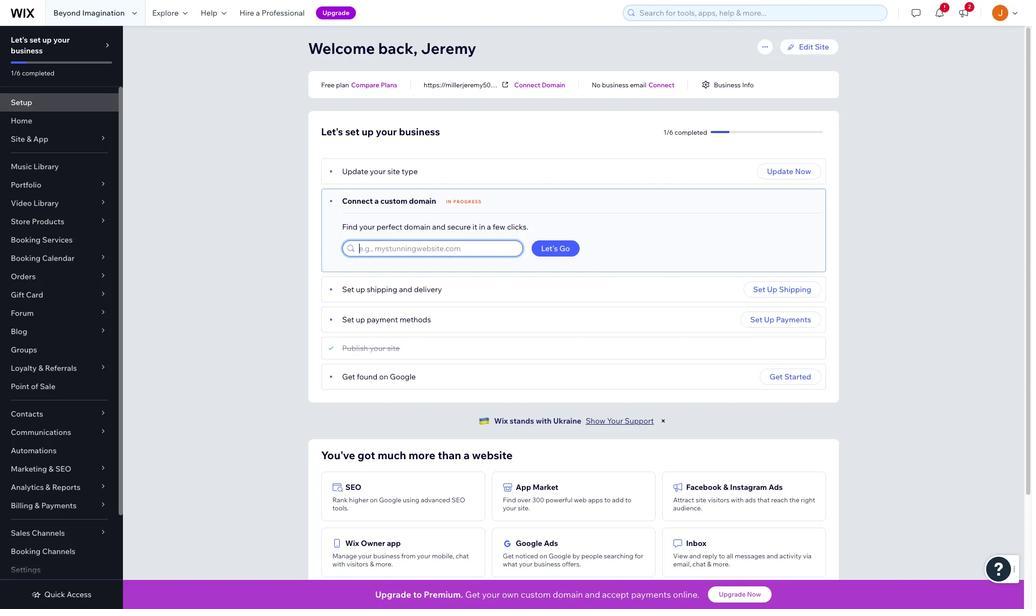 Task type: vqa. For each thing, say whether or not it's contained in the screenshot.
Let's
yes



Task type: describe. For each thing, give the bounding box(es) containing it.
to right add
[[625, 496, 631, 504]]

loyalty
[[11, 363, 37, 373]]

payments
[[631, 589, 671, 600]]

automations
[[11, 446, 57, 456]]

a up perfect
[[374, 196, 379, 206]]

tools.
[[332, 504, 349, 512]]

blog button
[[0, 322, 119, 341]]

owner
[[361, 539, 385, 548]]

and left activity
[[767, 552, 778, 560]]

for
[[635, 552, 643, 560]]

set for set up payment methods
[[342, 315, 354, 325]]

set up payments button
[[740, 312, 821, 328]]

instagram
[[730, 483, 767, 492]]

reports
[[52, 483, 80, 492]]

beyond
[[53, 8, 81, 18]]

a right in
[[487, 222, 491, 232]]

0 vertical spatial ads
[[769, 483, 783, 492]]

your down owner
[[358, 552, 372, 560]]

app
[[387, 539, 401, 548]]

billing & payments button
[[0, 497, 119, 515]]

gift
[[11, 290, 24, 300]]

help
[[201, 8, 217, 18]]

orders button
[[0, 267, 119, 286]]

& for facebook & instagram ads
[[723, 483, 728, 492]]

marketing inside dropdown button
[[11, 464, 47, 474]]

1 horizontal spatial seo
[[345, 483, 361, 492]]

your inside get noticed on google by people searching for what your business offers.
[[519, 560, 532, 568]]

google for noticed
[[549, 552, 571, 560]]

google for found
[[390, 372, 416, 382]]

let's set up your business inside sidebar element
[[11, 35, 70, 56]]

business
[[714, 81, 741, 89]]

1 vertical spatial let's
[[321, 126, 343, 138]]

update your site type
[[342, 167, 418, 176]]

wix owner app
[[345, 539, 401, 548]]

setup link
[[0, 93, 119, 112]]

groups link
[[0, 341, 119, 359]]

upgrade for upgrade to premium. get your own custom domain and accept payments online.
[[375, 589, 411, 600]]

connect a custom domain
[[342, 196, 436, 206]]

activity
[[779, 552, 802, 560]]

plans
[[381, 81, 397, 89]]

products
[[32, 217, 64, 226]]

sidebar element
[[0, 26, 123, 609]]

card
[[26, 290, 43, 300]]

analytics & reports button
[[0, 478, 119, 497]]

get found on google
[[342, 372, 416, 382]]

manage your business from your mobile, chat with visitors & more.
[[332, 552, 469, 568]]

booking channels link
[[0, 542, 119, 561]]

and down inbox at the bottom of the page
[[689, 552, 701, 560]]

audience.
[[673, 504, 702, 512]]

Search for tools, apps, help & more... field
[[636, 5, 884, 20]]

site for publish your site
[[387, 343, 400, 353]]

billing
[[11, 501, 33, 511]]

video
[[11, 198, 32, 208]]

business info button
[[701, 80, 754, 90]]

& for marketing & seo
[[49, 464, 54, 474]]

hire
[[240, 8, 254, 18]]

on for higher
[[370, 496, 378, 504]]

1 vertical spatial set
[[345, 126, 359, 138]]

more. inside manage your business from your mobile, chat with visitors & more.
[[375, 560, 393, 568]]

get for get started
[[770, 372, 783, 382]]

2 vertical spatial domain
[[553, 589, 583, 600]]

sale
[[40, 382, 55, 391]]

found
[[357, 372, 377, 382]]

completed inside sidebar element
[[22, 69, 54, 77]]

stands
[[510, 416, 534, 426]]

gift card button
[[0, 286, 119, 304]]

& for site & app
[[27, 134, 32, 144]]

payment
[[367, 315, 398, 325]]

manage
[[332, 552, 357, 560]]

market
[[533, 483, 558, 492]]

online.
[[673, 589, 699, 600]]

1 vertical spatial 1/6
[[663, 128, 673, 136]]

channels for booking channels
[[42, 547, 75, 556]]

plan
[[336, 81, 349, 89]]

google for higher
[[379, 496, 401, 504]]

get right the premium.
[[465, 589, 480, 600]]

chat inside manage your business from your mobile, chat with visitors & more.
[[456, 552, 469, 560]]

rank higher on google using advanced seo tools.
[[332, 496, 465, 512]]

chat inside view and reply to all messages and activity via email, chat & more.
[[692, 560, 706, 568]]

find for find over 300 powerful web apps to add to your site.
[[503, 496, 516, 504]]

communications
[[11, 428, 71, 437]]

explore
[[152, 8, 179, 18]]

loyalty & referrals
[[11, 363, 77, 373]]

google up noticed
[[516, 539, 542, 548]]

get for get found on google
[[342, 372, 355, 382]]

quick access button
[[31, 590, 91, 600]]

reports
[[729, 595, 755, 604]]

a right than
[[464, 449, 470, 462]]

your up connect a custom domain
[[370, 167, 386, 176]]

library for video library
[[34, 198, 59, 208]]

update for update your site type
[[342, 167, 368, 176]]

connect for connect domain
[[514, 81, 540, 89]]

no
[[592, 81, 601, 89]]

1 horizontal spatial custom
[[521, 589, 551, 600]]

sales channels button
[[0, 524, 119, 542]]

booking channels
[[11, 547, 75, 556]]

on for found
[[379, 372, 388, 382]]

& inside manage your business from your mobile, chat with visitors & more.
[[370, 560, 374, 568]]

store products button
[[0, 212, 119, 231]]

business inside manage your business from your mobile, chat with visitors & more.
[[373, 552, 400, 560]]

analytics for analytics & reports
[[686, 595, 720, 604]]

booking for booking calendar
[[11, 253, 41, 263]]

calendar
[[42, 253, 74, 263]]

1 vertical spatial ads
[[544, 539, 558, 548]]

show
[[586, 416, 605, 426]]

compare
[[351, 81, 379, 89]]

booking calendar button
[[0, 249, 119, 267]]

your up update your site type
[[376, 126, 397, 138]]

site inside 'attract site visitors with ads that reach the right audience.'
[[696, 496, 706, 504]]

you've
[[321, 449, 355, 462]]

with inside manage your business from your mobile, chat with visitors & more.
[[332, 560, 345, 568]]

2 horizontal spatial connect
[[648, 81, 674, 89]]

domain for perfect
[[404, 222, 431, 232]]

set inside let's set up your business
[[29, 35, 41, 45]]

that
[[757, 496, 770, 504]]

contacts
[[11, 409, 43, 419]]

analytics for analytics & reports
[[11, 483, 44, 492]]

update now
[[767, 167, 811, 176]]

300
[[532, 496, 544, 504]]

your inside find over 300 powerful web apps to add to your site.
[[503, 504, 516, 512]]

than
[[438, 449, 461, 462]]

edit site link
[[780, 39, 839, 55]]

right
[[801, 496, 815, 504]]

business inside sidebar element
[[11, 46, 43, 56]]

1 horizontal spatial completed
[[675, 128, 707, 136]]

wix for wix stands with ukraine show your support
[[494, 416, 508, 426]]

booking calendar
[[11, 253, 74, 263]]

email marketing button
[[321, 584, 485, 609]]

domain for custom
[[409, 196, 436, 206]]

add
[[612, 496, 624, 504]]

shipping
[[779, 285, 811, 294]]

access
[[67, 590, 91, 600]]

much
[[378, 449, 406, 462]]

let's go
[[541, 244, 570, 253]]

booking services link
[[0, 231, 119, 249]]

upgrade to premium. get your own custom domain and accept payments online.
[[375, 589, 699, 600]]

orders
[[11, 272, 36, 281]]

email
[[630, 81, 646, 89]]

site for update your site type
[[387, 167, 400, 176]]

let's inside let's set up your business
[[11, 35, 28, 45]]

update for update now
[[767, 167, 793, 176]]

e.g., mystunningwebsite.com field
[[356, 241, 519, 256]]

wix for wix owner app
[[345, 539, 359, 548]]

searching
[[604, 552, 633, 560]]

music
[[11, 162, 32, 171]]

set up shipping and delivery
[[342, 285, 442, 294]]

go
[[559, 244, 570, 253]]

attract
[[673, 496, 694, 504]]



Task type: locate. For each thing, give the bounding box(es) containing it.
ads up reach
[[769, 483, 783, 492]]

your
[[607, 416, 623, 426]]

business up type
[[399, 126, 440, 138]]

site right "edit"
[[815, 42, 829, 52]]

& for billing & payments
[[35, 501, 40, 511]]

let's
[[11, 35, 28, 45], [321, 126, 343, 138], [541, 244, 558, 253]]

library up the portfolio dropdown button
[[34, 162, 59, 171]]

connect link
[[648, 80, 674, 90]]

1 horizontal spatial let's
[[321, 126, 343, 138]]

more. down app
[[375, 560, 393, 568]]

email marketing
[[345, 595, 404, 604]]

custom right own
[[521, 589, 551, 600]]

automations link
[[0, 442, 119, 460]]

2 horizontal spatial on
[[540, 552, 547, 560]]

google right found
[[390, 372, 416, 382]]

analytics left reports
[[686, 595, 720, 604]]

free plan compare plans
[[321, 81, 397, 89]]

visitors inside 'attract site visitors with ads that reach the right audience.'
[[708, 496, 729, 504]]

set for set up shipping
[[753, 285, 765, 294]]

business down "google ads"
[[534, 560, 560, 568]]

2 vertical spatial booking
[[11, 547, 41, 556]]

up inside let's set up your business
[[42, 35, 52, 45]]

gift card
[[11, 290, 43, 300]]

all
[[727, 552, 733, 560]]

3 booking from the top
[[11, 547, 41, 556]]

1 horizontal spatial connect
[[514, 81, 540, 89]]

seo
[[55, 464, 71, 474], [345, 483, 361, 492], [452, 496, 465, 504]]

1 vertical spatial analytics
[[686, 595, 720, 604]]

your right publish on the left of page
[[370, 343, 385, 353]]

visitors inside manage your business from your mobile, chat with visitors & more.
[[347, 560, 368, 568]]

seo inside dropdown button
[[55, 464, 71, 474]]

channels down sales channels popup button
[[42, 547, 75, 556]]

in progress
[[446, 199, 482, 204]]

channels
[[32, 528, 65, 538], [42, 547, 75, 556]]

1 horizontal spatial payments
[[776, 315, 811, 325]]

1 horizontal spatial find
[[503, 496, 516, 504]]

1 horizontal spatial let's set up your business
[[321, 126, 440, 138]]

1 vertical spatial channels
[[42, 547, 75, 556]]

your down beyond
[[53, 35, 70, 45]]

music library
[[11, 162, 59, 171]]

1 vertical spatial 1/6 completed
[[663, 128, 707, 136]]

1/6 completed down the connect link
[[663, 128, 707, 136]]

find inside find over 300 powerful web apps to add to your site.
[[503, 496, 516, 504]]

1 vertical spatial marketing
[[367, 595, 404, 604]]

now for update now
[[795, 167, 811, 176]]

library up products
[[34, 198, 59, 208]]

get left found
[[342, 372, 355, 382]]

progress
[[453, 199, 482, 204]]

up inside set up shipping button
[[767, 285, 777, 294]]

google inside rank higher on google using advanced seo tools.
[[379, 496, 401, 504]]

app down home 'link'
[[33, 134, 48, 144]]

google left using
[[379, 496, 401, 504]]

update inside button
[[767, 167, 793, 176]]

booking inside popup button
[[11, 253, 41, 263]]

1 vertical spatial library
[[34, 198, 59, 208]]

0 vertical spatial visitors
[[708, 496, 729, 504]]

set inside set up shipping button
[[753, 285, 765, 294]]

from
[[401, 552, 416, 560]]

financial tools
[[516, 595, 568, 604]]

1/6 completed up setup
[[11, 69, 54, 77]]

booking down store
[[11, 235, 41, 245]]

find your perfect domain and secure it in a few clicks.
[[342, 222, 528, 232]]

your left own
[[482, 589, 500, 600]]

1 horizontal spatial marketing
[[367, 595, 404, 604]]

1 vertical spatial site
[[387, 343, 400, 353]]

analytics inside button
[[686, 595, 720, 604]]

0 vertical spatial wix
[[494, 416, 508, 426]]

wix up manage
[[345, 539, 359, 548]]

now for upgrade now
[[747, 590, 761, 599]]

1 horizontal spatial update
[[767, 167, 793, 176]]

to inside view and reply to all messages and activity via email, chat & more.
[[719, 552, 725, 560]]

1 vertical spatial payments
[[41, 501, 77, 511]]

visitors down facebook
[[708, 496, 729, 504]]

wix left stands
[[494, 416, 508, 426]]

communications button
[[0, 423, 119, 442]]

your left "site."
[[503, 504, 516, 512]]

seo up reports
[[55, 464, 71, 474]]

1 horizontal spatial upgrade
[[375, 589, 411, 600]]

0 horizontal spatial with
[[332, 560, 345, 568]]

to left the premium.
[[413, 589, 422, 600]]

point of sale link
[[0, 377, 119, 396]]

home link
[[0, 112, 119, 130]]

up for payments
[[764, 315, 774, 325]]

got
[[358, 449, 375, 462]]

connect for connect a custom domain
[[342, 196, 373, 206]]

0 vertical spatial custom
[[380, 196, 407, 206]]

email,
[[673, 560, 691, 568]]

higher
[[349, 496, 369, 504]]

get inside get noticed on google by people searching for what your business offers.
[[503, 552, 514, 560]]

with inside 'attract site visitors with ads that reach the right audience.'
[[731, 496, 744, 504]]

0 horizontal spatial let's
[[11, 35, 28, 45]]

seo inside rank higher on google using advanced seo tools.
[[452, 496, 465, 504]]

domain down offers.
[[553, 589, 583, 600]]

reply
[[702, 552, 717, 560]]

connect domain
[[514, 81, 565, 89]]

0 horizontal spatial payments
[[41, 501, 77, 511]]

business down app
[[373, 552, 400, 560]]

find over 300 powerful web apps to add to your site.
[[503, 496, 631, 512]]

messages
[[735, 552, 765, 560]]

your right 'from'
[[417, 552, 431, 560]]

app inside "popup button"
[[33, 134, 48, 144]]

advanced
[[421, 496, 450, 504]]

beyond imagination
[[53, 8, 125, 18]]

up inside set up payments button
[[764, 315, 774, 325]]

set for set up shipping and delivery
[[342, 285, 354, 294]]

payments down shipping
[[776, 315, 811, 325]]

0 horizontal spatial connect
[[342, 196, 373, 206]]

ads
[[769, 483, 783, 492], [544, 539, 558, 548]]

1 horizontal spatial 1/6
[[663, 128, 673, 136]]

shipping
[[367, 285, 397, 294]]

and left delivery
[[399, 285, 412, 294]]

back,
[[378, 39, 418, 58]]

domain left the in
[[409, 196, 436, 206]]

let's set up your business up update your site type
[[321, 126, 440, 138]]

0 vertical spatial payments
[[776, 315, 811, 325]]

& for loyalty & referrals
[[38, 363, 43, 373]]

booking for booking channels
[[11, 547, 41, 556]]

upgrade now
[[719, 590, 761, 599]]

library inside popup button
[[34, 198, 59, 208]]

channels up the booking channels
[[32, 528, 65, 538]]

seo up higher
[[345, 483, 361, 492]]

0 vertical spatial on
[[379, 372, 388, 382]]

1 vertical spatial site
[[11, 134, 25, 144]]

1 booking from the top
[[11, 235, 41, 245]]

on inside get noticed on google by people searching for what your business offers.
[[540, 552, 547, 560]]

1 horizontal spatial site
[[815, 42, 829, 52]]

ads up get noticed on google by people searching for what your business offers.
[[544, 539, 558, 548]]

2 library from the top
[[34, 198, 59, 208]]

0 horizontal spatial custom
[[380, 196, 407, 206]]

business up setup
[[11, 46, 43, 56]]

get left started
[[770, 372, 783, 382]]

2 booking from the top
[[11, 253, 41, 263]]

& inside "popup button"
[[27, 134, 32, 144]]

google inside get noticed on google by people searching for what your business offers.
[[549, 552, 571, 560]]

2 button
[[952, 0, 975, 26]]

upgrade for upgrade now
[[719, 590, 746, 599]]

site inside site & app "popup button"
[[11, 134, 25, 144]]

1 vertical spatial completed
[[675, 128, 707, 136]]

site down facebook
[[696, 496, 706, 504]]

chat right mobile, at the left bottom of the page
[[456, 552, 469, 560]]

2 horizontal spatial let's
[[541, 244, 558, 253]]

facebook
[[686, 483, 722, 492]]

0 vertical spatial seo
[[55, 464, 71, 474]]

1 horizontal spatial 1/6 completed
[[663, 128, 707, 136]]

1 vertical spatial now
[[747, 590, 761, 599]]

let's inside button
[[541, 244, 558, 253]]

connect right email
[[648, 81, 674, 89]]

1 horizontal spatial on
[[379, 372, 388, 382]]

1 vertical spatial let's set up your business
[[321, 126, 440, 138]]

get noticed on google by people searching for what your business offers.
[[503, 552, 643, 568]]

booking
[[11, 235, 41, 245], [11, 253, 41, 263], [11, 547, 41, 556]]

domain right perfect
[[404, 222, 431, 232]]

2 vertical spatial site
[[696, 496, 706, 504]]

on right higher
[[370, 496, 378, 504]]

analytics & reports
[[11, 483, 80, 492]]

0 vertical spatial let's set up your business
[[11, 35, 70, 56]]

business inside get noticed on google by people searching for what your business offers.
[[534, 560, 560, 568]]

library for music library
[[34, 162, 59, 171]]

0 horizontal spatial analytics
[[11, 483, 44, 492]]

0 horizontal spatial upgrade
[[322, 9, 350, 17]]

blog
[[11, 327, 27, 336]]

on right found
[[379, 372, 388, 382]]

on down "google ads"
[[540, 552, 547, 560]]

forum button
[[0, 304, 119, 322]]

set
[[342, 285, 354, 294], [753, 285, 765, 294], [342, 315, 354, 325], [750, 315, 762, 325]]

2 vertical spatial seo
[[452, 496, 465, 504]]

0 horizontal spatial ads
[[544, 539, 558, 548]]

2 more. from the left
[[713, 560, 730, 568]]

visitors down owner
[[347, 560, 368, 568]]

0 vertical spatial now
[[795, 167, 811, 176]]

1 vertical spatial custom
[[521, 589, 551, 600]]

up for shipping
[[767, 285, 777, 294]]

site left type
[[387, 167, 400, 176]]

0 horizontal spatial find
[[342, 222, 358, 232]]

on for noticed
[[540, 552, 547, 560]]

analytics & reports button
[[662, 584, 826, 609]]

using
[[403, 496, 419, 504]]

1 vertical spatial domain
[[404, 222, 431, 232]]

more
[[409, 449, 435, 462]]

0 vertical spatial analytics
[[11, 483, 44, 492]]

0 horizontal spatial now
[[747, 590, 761, 599]]

to left add
[[604, 496, 611, 504]]

1 update from the left
[[342, 167, 368, 176]]

booking up the settings
[[11, 547, 41, 556]]

more. left messages
[[713, 560, 730, 568]]

on inside rank higher on google using advanced seo tools.
[[370, 496, 378, 504]]

1 vertical spatial on
[[370, 496, 378, 504]]

0 vertical spatial booking
[[11, 235, 41, 245]]

no business email connect
[[592, 81, 674, 89]]

ukraine
[[553, 416, 581, 426]]

connect down update your site type
[[342, 196, 373, 206]]

settings
[[11, 565, 41, 575]]

set up payments
[[750, 315, 811, 325]]

0 horizontal spatial completed
[[22, 69, 54, 77]]

domain
[[409, 196, 436, 206], [404, 222, 431, 232], [553, 589, 583, 600]]

sales
[[11, 528, 30, 538]]

let's set up your business down beyond
[[11, 35, 70, 56]]

upgrade
[[322, 9, 350, 17], [375, 589, 411, 600], [719, 590, 746, 599]]

mobile,
[[432, 552, 454, 560]]

0 vertical spatial 1/6
[[11, 69, 21, 77]]

booking for booking services
[[11, 235, 41, 245]]

booking up orders
[[11, 253, 41, 263]]

upgrade for upgrade
[[322, 9, 350, 17]]

custom up perfect
[[380, 196, 407, 206]]

1 vertical spatial with
[[731, 496, 744, 504]]

0 vertical spatial up
[[767, 285, 777, 294]]

view
[[673, 552, 688, 560]]

store products
[[11, 217, 64, 226]]

site & app button
[[0, 130, 119, 148]]

0 horizontal spatial 1/6
[[11, 69, 21, 77]]

your left perfect
[[359, 222, 375, 232]]

set inside set up payments button
[[750, 315, 762, 325]]

site down home
[[11, 134, 25, 144]]

payments inside popup button
[[41, 501, 77, 511]]

analytics inside dropdown button
[[11, 483, 44, 492]]

0 vertical spatial completed
[[22, 69, 54, 77]]

2 update from the left
[[767, 167, 793, 176]]

connect left 'domain'
[[514, 81, 540, 89]]

1 vertical spatial wix
[[345, 539, 359, 548]]

1 horizontal spatial app
[[516, 483, 531, 492]]

1/6 completed inside sidebar element
[[11, 69, 54, 77]]

your
[[53, 35, 70, 45], [376, 126, 397, 138], [370, 167, 386, 176], [359, 222, 375, 232], [370, 343, 385, 353], [503, 504, 516, 512], [358, 552, 372, 560], [417, 552, 431, 560], [519, 560, 532, 568], [482, 589, 500, 600]]

analytics up billing
[[11, 483, 44, 492]]

to
[[604, 496, 611, 504], [625, 496, 631, 504], [719, 552, 725, 560], [413, 589, 422, 600]]

1 horizontal spatial ads
[[769, 483, 783, 492]]

get left noticed
[[503, 552, 514, 560]]

1 more. from the left
[[375, 560, 393, 568]]

& for analytics & reports
[[45, 483, 50, 492]]

1 vertical spatial find
[[503, 496, 516, 504]]

channels for sales channels
[[32, 528, 65, 538]]

& inside button
[[722, 595, 727, 604]]

via
[[803, 552, 812, 560]]

site down "set up payment methods"
[[387, 343, 400, 353]]

sales channels
[[11, 528, 65, 538]]

with
[[536, 416, 552, 426], [731, 496, 744, 504], [332, 560, 345, 568]]

1 vertical spatial app
[[516, 483, 531, 492]]

0 vertical spatial let's
[[11, 35, 28, 45]]

0 vertical spatial library
[[34, 162, 59, 171]]

channels inside popup button
[[32, 528, 65, 538]]

chat right email,
[[692, 560, 706, 568]]

1/6 up setup
[[11, 69, 21, 77]]

0 horizontal spatial 1/6 completed
[[11, 69, 54, 77]]

and left secure
[[432, 222, 446, 232]]

0 horizontal spatial let's set up your business
[[11, 35, 70, 56]]

1/6 down the connect link
[[663, 128, 673, 136]]

groups
[[11, 345, 37, 355]]

0 vertical spatial domain
[[409, 196, 436, 206]]

2 vertical spatial with
[[332, 560, 345, 568]]

0 vertical spatial with
[[536, 416, 552, 426]]

google left by
[[549, 552, 571, 560]]

payments for billing & payments
[[41, 501, 77, 511]]

business right the no
[[602, 81, 629, 89]]

2 horizontal spatial seo
[[452, 496, 465, 504]]

site inside edit site link
[[815, 42, 829, 52]]

& inside view and reply to all messages and activity via email, chat & more.
[[707, 560, 711, 568]]

1 vertical spatial visitors
[[347, 560, 368, 568]]

seo right advanced at the left bottom of the page
[[452, 496, 465, 504]]

site
[[815, 42, 829, 52], [11, 134, 25, 144]]

1 vertical spatial booking
[[11, 253, 41, 263]]

2 vertical spatial let's
[[541, 244, 558, 253]]

it
[[472, 222, 477, 232]]

update now button
[[757, 163, 821, 180]]

your inside let's set up your business
[[53, 35, 70, 45]]

marketing
[[11, 464, 47, 474], [367, 595, 404, 604]]

1 library from the top
[[34, 162, 59, 171]]

0 vertical spatial channels
[[32, 528, 65, 538]]

0 horizontal spatial site
[[11, 134, 25, 144]]

marketing right email
[[367, 595, 404, 604]]

0 horizontal spatial chat
[[456, 552, 469, 560]]

0 horizontal spatial app
[[33, 134, 48, 144]]

payments
[[776, 315, 811, 325], [41, 501, 77, 511]]

app up 'over'
[[516, 483, 531, 492]]

services
[[42, 235, 73, 245]]

payments down analytics & reports dropdown button
[[41, 501, 77, 511]]

your right what
[[519, 560, 532, 568]]

get inside get started button
[[770, 372, 783, 382]]

find for find your perfect domain and secure it in a few clicks.
[[342, 222, 358, 232]]

0 horizontal spatial marketing
[[11, 464, 47, 474]]

1/6 inside sidebar element
[[11, 69, 21, 77]]

0 vertical spatial app
[[33, 134, 48, 144]]

up down set up shipping
[[764, 315, 774, 325]]

get started
[[770, 372, 811, 382]]

0 vertical spatial set
[[29, 35, 41, 45]]

financial
[[516, 595, 548, 604]]

find left 'over'
[[503, 496, 516, 504]]

2 horizontal spatial with
[[731, 496, 744, 504]]

reach
[[771, 496, 788, 504]]

1 horizontal spatial visitors
[[708, 496, 729, 504]]

2
[[968, 3, 971, 10]]

marketing inside "button"
[[367, 595, 404, 604]]

payments inside button
[[776, 315, 811, 325]]

0 horizontal spatial seo
[[55, 464, 71, 474]]

& for analytics & reports
[[722, 595, 727, 604]]

more. inside view and reply to all messages and activity via email, chat & more.
[[713, 560, 730, 568]]

1 horizontal spatial analytics
[[686, 595, 720, 604]]

marketing down automations
[[11, 464, 47, 474]]

up
[[767, 285, 777, 294], [764, 315, 774, 325]]

0 vertical spatial 1/6 completed
[[11, 69, 54, 77]]

1 horizontal spatial wix
[[494, 416, 508, 426]]

a right hire
[[256, 8, 260, 18]]

set for set up payments
[[750, 315, 762, 325]]

to left all
[[719, 552, 725, 560]]

find left perfect
[[342, 222, 358, 232]]

get for get noticed on google by people searching for what your business offers.
[[503, 552, 514, 560]]

and left 'accept'
[[585, 589, 600, 600]]

0 horizontal spatial wix
[[345, 539, 359, 548]]

0 vertical spatial site
[[815, 42, 829, 52]]

1 vertical spatial seo
[[345, 483, 361, 492]]

0 vertical spatial find
[[342, 222, 358, 232]]

0 horizontal spatial update
[[342, 167, 368, 176]]

you've got much more than a website
[[321, 449, 513, 462]]

payments for set up payments
[[776, 315, 811, 325]]

few
[[493, 222, 505, 232]]

0 horizontal spatial more.
[[375, 560, 393, 568]]

up left shipping
[[767, 285, 777, 294]]



